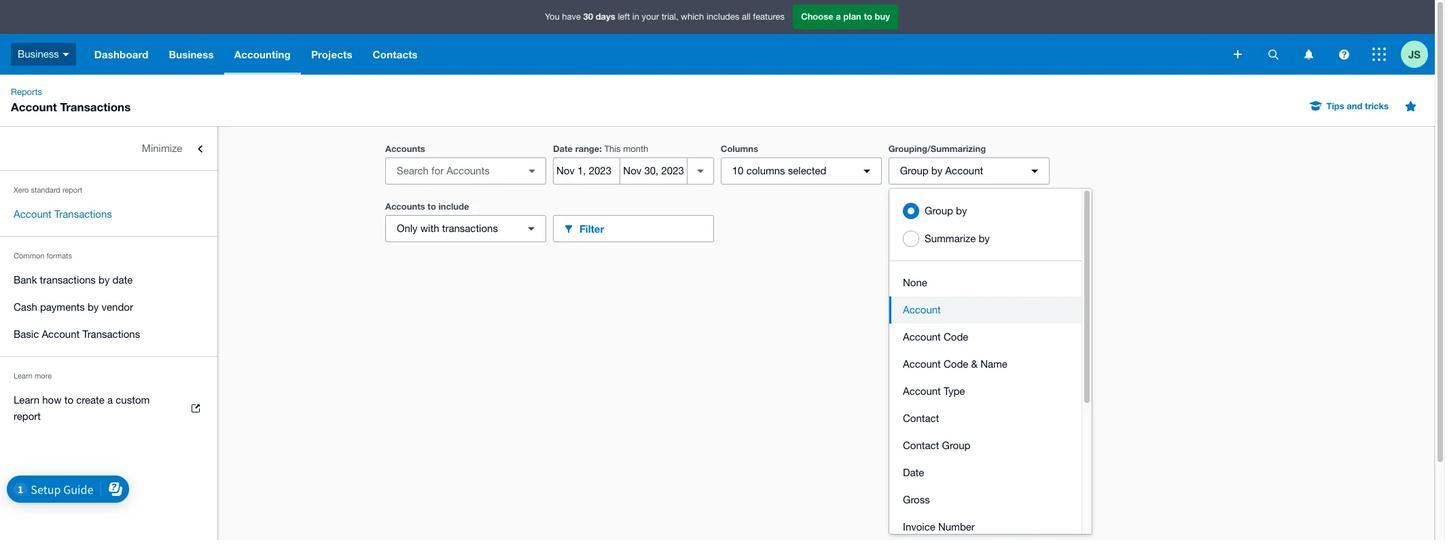 Task type: locate. For each thing, give the bounding box(es) containing it.
group inside group by button
[[925, 205, 953, 217]]

contact for contact
[[903, 413, 939, 425]]

code inside button
[[944, 359, 969, 370]]

0 horizontal spatial business button
[[0, 34, 84, 75]]

common formats
[[14, 252, 72, 260]]

custom
[[116, 395, 150, 406]]

summarize by button
[[890, 225, 1082, 253]]

banner containing js
[[0, 0, 1435, 75]]

tips
[[1327, 101, 1345, 111]]

1 horizontal spatial a
[[836, 11, 841, 22]]

minimize button
[[0, 135, 217, 162]]

10
[[732, 165, 744, 177]]

contact down account type
[[903, 413, 939, 425]]

0 vertical spatial date
[[553, 143, 573, 154]]

projects
[[311, 48, 352, 60]]

date for date
[[903, 468, 925, 479]]

0 horizontal spatial svg image
[[1234, 50, 1242, 58]]

0 vertical spatial a
[[836, 11, 841, 22]]

list box
[[890, 189, 1082, 541]]

1 learn from the top
[[14, 372, 33, 381]]

projects button
[[301, 34, 363, 75]]

transactions up minimize button
[[60, 100, 131, 114]]

tricks
[[1365, 101, 1389, 111]]

bank
[[14, 275, 37, 286]]

1 code from the top
[[944, 332, 969, 343]]

group by account button
[[889, 158, 1050, 185]]

0 vertical spatial transactions
[[442, 223, 498, 234]]

0 horizontal spatial transactions
[[40, 275, 96, 286]]

by inside button
[[956, 205, 967, 217]]

none button
[[890, 270, 1082, 297]]

cash payments by vendor link
[[0, 294, 217, 321]]

group containing group by
[[890, 189, 1092, 541]]

svg image
[[1305, 49, 1313, 59], [1339, 49, 1349, 59], [62, 53, 69, 56]]

accounts
[[385, 143, 425, 154], [385, 201, 425, 212]]

account up account code & name
[[903, 332, 941, 343]]

10 columns selected
[[732, 165, 827, 177]]

transactions inside reports account transactions
[[60, 100, 131, 114]]

basic
[[14, 329, 39, 340]]

1 vertical spatial group
[[925, 205, 953, 217]]

accounts up "search for accounts" text field
[[385, 143, 425, 154]]

code left &
[[944, 359, 969, 370]]

create
[[76, 395, 105, 406]]

to left include
[[428, 201, 436, 212]]

date range : this month
[[553, 143, 649, 154]]

accounts up only
[[385, 201, 425, 212]]

2 code from the top
[[944, 359, 969, 370]]

accounting button
[[224, 34, 301, 75]]

by up the more
[[956, 205, 967, 217]]

account inside button
[[903, 332, 941, 343]]

contact group
[[903, 440, 971, 452]]

1 horizontal spatial date
[[903, 468, 925, 479]]

transactions
[[442, 223, 498, 234], [40, 275, 96, 286]]

group down 'contact' button
[[942, 440, 971, 452]]

0 vertical spatial code
[[944, 332, 969, 343]]

0 horizontal spatial date
[[553, 143, 573, 154]]

cash
[[14, 302, 37, 313]]

group down grouping/summarizing
[[900, 165, 929, 177]]

account down grouping/summarizing
[[946, 165, 984, 177]]

transactions down 'xero standard report'
[[54, 209, 112, 220]]

contact up gross
[[903, 440, 939, 452]]

account inside button
[[903, 386, 941, 398]]

cash payments by vendor
[[14, 302, 133, 313]]

account code & name button
[[890, 351, 1082, 379]]

gross
[[903, 495, 930, 506]]

1 horizontal spatial transactions
[[442, 223, 498, 234]]

transactions down include
[[442, 223, 498, 234]]

common
[[14, 252, 44, 260]]

by down grouping/summarizing
[[932, 165, 943, 177]]

a right create
[[107, 395, 113, 406]]

transactions down cash payments by vendor link
[[82, 329, 140, 340]]

2 business button from the left
[[159, 34, 224, 75]]

js
[[1409, 48, 1421, 60]]

contact inside contact group button
[[903, 440, 939, 452]]

group
[[900, 165, 929, 177], [925, 205, 953, 217], [942, 440, 971, 452]]

1 horizontal spatial svg image
[[1305, 49, 1313, 59]]

2 contact from the top
[[903, 440, 939, 452]]

0 vertical spatial learn
[[14, 372, 33, 381]]

summarize by
[[925, 233, 990, 245]]

report down learn more
[[14, 411, 41, 423]]

0 vertical spatial transactions
[[60, 100, 131, 114]]

code
[[944, 332, 969, 343], [944, 359, 969, 370]]

30
[[584, 11, 593, 22]]

by down group by button
[[979, 233, 990, 245]]

standard
[[31, 186, 60, 194]]

list of convenience dates image
[[687, 158, 714, 185]]

1 vertical spatial learn
[[14, 395, 39, 406]]

code up account code & name
[[944, 332, 969, 343]]

learn
[[14, 372, 33, 381], [14, 395, 39, 406]]

0 vertical spatial accounts
[[385, 143, 425, 154]]

account transactions
[[14, 209, 112, 220]]

account inside popup button
[[946, 165, 984, 177]]

transactions down formats
[[40, 275, 96, 286]]

account down xero at the left top
[[14, 209, 52, 220]]

business
[[18, 48, 59, 60], [169, 48, 214, 60]]

2 learn from the top
[[14, 395, 39, 406]]

summarize
[[925, 233, 976, 245]]

contact inside 'contact' button
[[903, 413, 939, 425]]

range
[[575, 143, 600, 154]]

report up account transactions
[[62, 186, 82, 194]]

date up gross
[[903, 468, 925, 479]]

0 vertical spatial contact
[[903, 413, 939, 425]]

date
[[113, 275, 133, 286]]

account left type
[[903, 386, 941, 398]]

accounts to include
[[385, 201, 469, 212]]

reports account transactions
[[11, 87, 131, 114]]

1 vertical spatial a
[[107, 395, 113, 406]]

1 vertical spatial accounts
[[385, 201, 425, 212]]

to
[[864, 11, 873, 22], [428, 201, 436, 212], [64, 395, 73, 406]]

report
[[62, 186, 82, 194], [14, 411, 41, 423]]

by for group by
[[956, 205, 967, 217]]

2 accounts from the top
[[385, 201, 425, 212]]

1 vertical spatial code
[[944, 359, 969, 370]]

:
[[600, 143, 602, 154]]

date left range
[[553, 143, 573, 154]]

business button
[[0, 34, 84, 75], [159, 34, 224, 75]]

by inside popup button
[[932, 165, 943, 177]]

more
[[955, 223, 980, 235]]

by for group by account
[[932, 165, 943, 177]]

2 vertical spatial transactions
[[82, 329, 140, 340]]

invoice number
[[903, 522, 975, 534]]

code inside button
[[944, 332, 969, 343]]

1 contact from the top
[[903, 413, 939, 425]]

group inside popup button
[[900, 165, 929, 177]]

a left plan
[[836, 11, 841, 22]]

to right how
[[64, 395, 73, 406]]

group
[[890, 189, 1092, 541]]

date for date range : this month
[[553, 143, 573, 154]]

svg image
[[1373, 48, 1386, 61], [1269, 49, 1279, 59], [1234, 50, 1242, 58]]

1 horizontal spatial to
[[428, 201, 436, 212]]

group up "summarize"
[[925, 205, 953, 217]]

1 vertical spatial transactions
[[54, 209, 112, 220]]

0 horizontal spatial a
[[107, 395, 113, 406]]

learn left 'more'
[[14, 372, 33, 381]]

1 vertical spatial transactions
[[40, 275, 96, 286]]

list box containing group by
[[890, 189, 1082, 541]]

0 horizontal spatial to
[[64, 395, 73, 406]]

and
[[1347, 101, 1363, 111]]

date inside the date button
[[903, 468, 925, 479]]

1 horizontal spatial report
[[62, 186, 82, 194]]

by inside button
[[979, 233, 990, 245]]

have
[[562, 12, 581, 22]]

by for summarize by
[[979, 233, 990, 245]]

transactions inside bank transactions by date link
[[40, 275, 96, 286]]

1 accounts from the top
[[385, 143, 425, 154]]

None field
[[385, 158, 546, 185]]

group for group by account
[[900, 165, 929, 177]]

learn inside learn how to create a custom report
[[14, 395, 39, 406]]

0 horizontal spatial report
[[14, 411, 41, 423]]

2 vertical spatial group
[[942, 440, 971, 452]]

none
[[903, 277, 928, 289]]

learn how to create a custom report link
[[0, 387, 217, 431]]

account down reports link
[[11, 100, 57, 114]]

date
[[553, 143, 573, 154], [903, 468, 925, 479]]

2 vertical spatial to
[[64, 395, 73, 406]]

more button
[[936, 215, 989, 243]]

1 horizontal spatial svg image
[[1269, 49, 1279, 59]]

1 vertical spatial contact
[[903, 440, 939, 452]]

Select end date field
[[621, 158, 687, 184]]

1 business button from the left
[[0, 34, 84, 75]]

0 vertical spatial group
[[900, 165, 929, 177]]

learn down learn more
[[14, 395, 39, 406]]

a inside learn how to create a custom report
[[107, 395, 113, 406]]

left
[[618, 12, 630, 22]]

to left buy
[[864, 11, 873, 22]]

2 horizontal spatial to
[[864, 11, 873, 22]]

navigation
[[84, 34, 1225, 75]]

to inside banner
[[864, 11, 873, 22]]

1 horizontal spatial business button
[[159, 34, 224, 75]]

accounts for accounts
[[385, 143, 425, 154]]

1 vertical spatial date
[[903, 468, 925, 479]]

transactions inside only with transactions popup button
[[442, 223, 498, 234]]

0 vertical spatial to
[[864, 11, 873, 22]]

account inside reports account transactions
[[11, 100, 57, 114]]

banner
[[0, 0, 1435, 75]]

learn for learn how to create a custom report
[[14, 395, 39, 406]]

how
[[42, 395, 62, 406]]

code for account code
[[944, 332, 969, 343]]

1 vertical spatial to
[[428, 201, 436, 212]]

2 horizontal spatial svg image
[[1339, 49, 1349, 59]]

1 vertical spatial report
[[14, 411, 41, 423]]

by
[[932, 165, 943, 177], [956, 205, 967, 217], [979, 233, 990, 245], [99, 275, 110, 286], [88, 302, 99, 313]]

name
[[981, 359, 1008, 370]]

filter
[[580, 223, 604, 235]]

selected
[[788, 165, 827, 177]]



Task type: vqa. For each thing, say whether or not it's contained in the screenshot.
leftmost a
yes



Task type: describe. For each thing, give the bounding box(es) containing it.
invoice number button
[[890, 514, 1082, 541]]

all
[[742, 12, 751, 22]]

js button
[[1401, 34, 1435, 75]]

you have 30 days left in your trial, which includes all features
[[545, 11, 785, 22]]

features
[[753, 12, 785, 22]]

learn for learn more
[[14, 372, 33, 381]]

by left vendor
[[88, 302, 99, 313]]

formats
[[47, 252, 72, 260]]

choose
[[801, 11, 834, 22]]

only
[[397, 223, 418, 234]]

code for account code & name
[[944, 359, 969, 370]]

Search for Accounts text field
[[386, 158, 521, 184]]

payments
[[40, 302, 85, 313]]

account type
[[903, 386, 965, 398]]

type
[[944, 386, 965, 398]]

0 horizontal spatial svg image
[[62, 53, 69, 56]]

to inside learn how to create a custom report
[[64, 395, 73, 406]]

group by button
[[890, 197, 1082, 225]]

group by
[[925, 205, 967, 217]]

account code & name
[[903, 359, 1008, 370]]

0 horizontal spatial business
[[18, 48, 59, 60]]

trial,
[[662, 12, 679, 22]]

columns
[[747, 165, 785, 177]]

account type button
[[890, 379, 1082, 406]]

account code
[[903, 332, 969, 343]]

accounting
[[234, 48, 291, 60]]

contact group button
[[890, 433, 1082, 460]]

columns
[[721, 143, 758, 154]]

open image
[[518, 158, 546, 185]]

group inside contact group button
[[942, 440, 971, 452]]

only with transactions button
[[385, 215, 546, 243]]

tips and tricks button
[[1303, 95, 1397, 117]]

month
[[623, 144, 649, 154]]

tips and tricks
[[1327, 101, 1389, 111]]

xero
[[14, 186, 29, 194]]

dashboard link
[[84, 34, 159, 75]]

0 vertical spatial report
[[62, 186, 82, 194]]

&
[[972, 359, 978, 370]]

account transactions link
[[0, 201, 217, 228]]

gross button
[[890, 487, 1082, 514]]

learn more
[[14, 372, 52, 381]]

invoice
[[903, 522, 936, 534]]

more
[[35, 372, 52, 381]]

report inside learn how to create a custom report
[[14, 411, 41, 423]]

only with transactions
[[397, 223, 498, 234]]

vendor
[[102, 302, 133, 313]]

date button
[[890, 460, 1082, 487]]

your
[[642, 12, 659, 22]]

this
[[605, 144, 621, 154]]

dashboard
[[94, 48, 149, 60]]

transactions for reports account transactions
[[60, 100, 131, 114]]

account button
[[890, 297, 1082, 324]]

with
[[421, 223, 439, 234]]

2 horizontal spatial svg image
[[1373, 48, 1386, 61]]

contact for contact group
[[903, 440, 939, 452]]

reports link
[[5, 86, 48, 99]]

1 horizontal spatial business
[[169, 48, 214, 60]]

navigation containing dashboard
[[84, 34, 1225, 75]]

contacts
[[373, 48, 418, 60]]

basic account transactions link
[[0, 321, 217, 349]]

Select start date field
[[554, 158, 620, 184]]

account down none
[[903, 304, 941, 316]]

xero standard report
[[14, 186, 82, 194]]

account up account type
[[903, 359, 941, 370]]

learn how to create a custom report
[[14, 395, 150, 423]]

choose a plan to buy
[[801, 11, 890, 22]]

group by account
[[900, 165, 984, 177]]

in
[[633, 12, 640, 22]]

buy
[[875, 11, 890, 22]]

contacts button
[[363, 34, 428, 75]]

account code button
[[890, 324, 1082, 351]]

transactions for basic account transactions
[[82, 329, 140, 340]]

basic account transactions
[[14, 329, 140, 340]]

include
[[439, 201, 469, 212]]

filter button
[[553, 215, 714, 243]]

remove from favorites image
[[1397, 92, 1424, 120]]

by left date
[[99, 275, 110, 286]]

group for group by
[[925, 205, 953, 217]]

account down payments
[[42, 329, 80, 340]]

plan
[[844, 11, 862, 22]]

days
[[596, 11, 616, 22]]

you
[[545, 12, 560, 22]]

which
[[681, 12, 704, 22]]

accounts for accounts to include
[[385, 201, 425, 212]]



